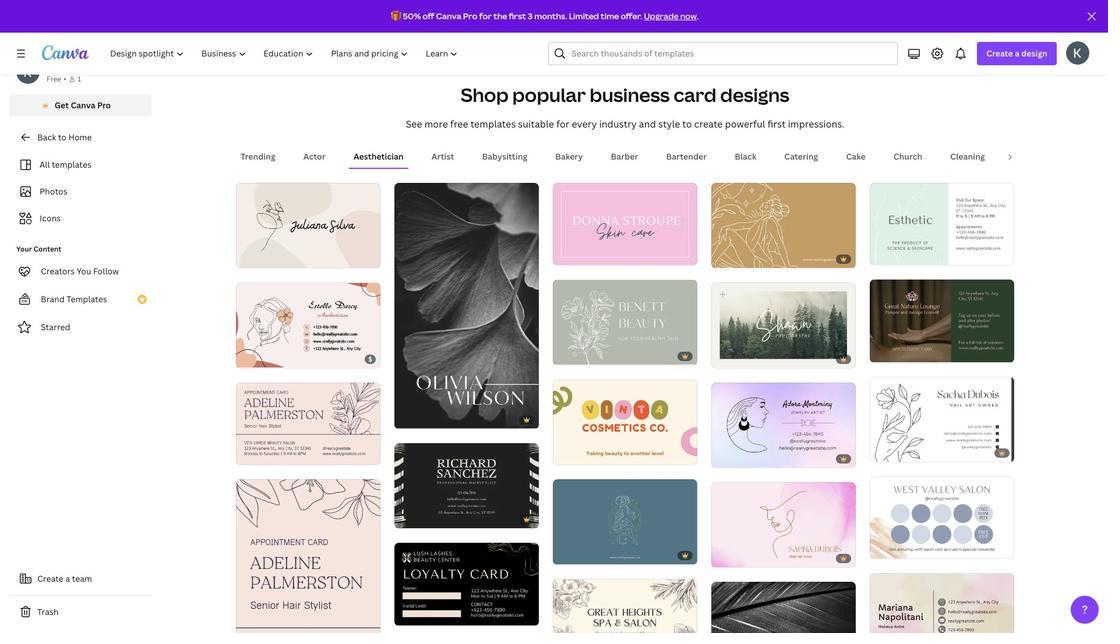 Task type: describe. For each thing, give the bounding box(es) containing it.
actor
[[304, 151, 326, 162]]

1 of 3 for beauty & retail loyalty card in grey blue white classic style image
[[878, 545, 895, 554]]

create a design button
[[978, 42, 1057, 65]]

back to home link
[[9, 126, 152, 149]]

pink watercolor aesthetic makeup artist business card image
[[712, 483, 856, 568]]

beige women hair salon nail art makeup artist business card image
[[236, 183, 381, 268]]

designs for • best for colorful designs
[[622, 1, 652, 12]]

create for create a design
[[987, 48, 1013, 59]]

all
[[40, 159, 50, 170]]

aesthetician
[[354, 151, 404, 162]]

layouts
[[465, 1, 494, 12]]

2 for neutral minimalist aesthetician photography business card
[[733, 354, 736, 363]]

creators you follow link
[[9, 260, 152, 283]]

beauty & retail loyalty card in grey blue white classic style image
[[870, 477, 1015, 559]]

1 horizontal spatial black and white minimalist aesthetic photo business card image
[[712, 582, 856, 634]]

3 for beauty & retail loyalty card in grey blue white classic style image
[[891, 545, 895, 554]]

actor button
[[299, 146, 330, 168]]

design
[[1022, 48, 1048, 59]]

trending
[[241, 151, 276, 162]]

your content
[[16, 244, 61, 254]]

a for team
[[65, 574, 70, 585]]

beauty spa business card beige dark brown feminine illustrated flowers image
[[553, 580, 698, 634]]

popular
[[513, 82, 586, 107]]

0 horizontal spatial templates
[[52, 159, 91, 170]]

best
[[556, 1, 574, 12]]

of for colorful bold aesthetician business card image
[[566, 451, 573, 460]]

1 for colorful bold aesthetician business card image
[[561, 451, 565, 460]]

create for create a team
[[37, 574, 63, 585]]

offer.
[[621, 10, 642, 22]]

great
[[365, 1, 387, 12]]

bartender button
[[662, 146, 712, 168]]

church button
[[889, 146, 927, 168]]

upgrade now button
[[644, 10, 697, 22]]

icons
[[40, 213, 61, 224]]

colorful bold aesthetician business card image
[[553, 380, 698, 465]]

creators you follow
[[41, 266, 119, 277]]

of for beige women hair salon nail art makeup artist business card image
[[249, 254, 256, 263]]

artist button
[[427, 146, 459, 168]]

heavy
[[420, 1, 444, 12]]

$
[[368, 355, 372, 363]]

sage floral esthetician business card image
[[553, 280, 698, 365]]

off
[[423, 10, 435, 22]]

1 of 2 for colorful bold aesthetician business card image
[[561, 451, 578, 460]]

of for the medical appointment card in emerald dark brown photo-centric style
[[883, 348, 890, 357]]

upgrade
[[644, 10, 679, 22]]

create
[[695, 118, 723, 131]]

0 horizontal spatial first
[[509, 10, 526, 22]]

cake
[[847, 151, 866, 162]]

of for "medical appointment card in mint green white clean style" image
[[883, 251, 890, 260]]

0 horizontal spatial to
[[58, 132, 66, 143]]

contractor
[[1013, 151, 1057, 162]]

1 vertical spatial card
[[674, 82, 717, 107]]

1 for the pink white elegant luxury skin care cosmetic beauty aesthetician business card image
[[561, 251, 565, 260]]

limited
[[569, 10, 599, 22]]

top level navigation element
[[103, 42, 468, 65]]

50%
[[403, 10, 421, 22]]

1 of 2 for beige women hair salon nail art makeup artist business card image
[[244, 254, 261, 263]]

1 for beauty & retail loyalty card in grey blue white classic style image
[[878, 545, 882, 554]]

for left the
[[479, 10, 492, 22]]

a for design
[[1015, 48, 1020, 59]]

free
[[47, 74, 61, 84]]

see more free templates suitable for every industry and style to create powerful first impressions.
[[406, 118, 845, 131]]

1 of 2 for sage floral esthetician business card image
[[561, 351, 578, 360]]

pastel pink and yellow simple minimalist watercolor modern makeup artist business card image
[[870, 574, 1015, 634]]

of for massage therapist & spa business card image
[[725, 254, 731, 263]]

icons link
[[16, 207, 145, 230]]

more
[[425, 118, 448, 131]]

industry
[[599, 118, 637, 131]]

create a team button
[[9, 568, 152, 591]]

2 for vintage barber business card image
[[416, 515, 419, 524]]

of for beauty & retail loyalty card in grey blue white classic style image
[[883, 545, 890, 554]]

get canva pro
[[55, 100, 111, 111]]

catering
[[785, 151, 819, 162]]

🎁
[[391, 10, 401, 22]]

of for vintage barber business card image
[[408, 515, 414, 524]]

black
[[735, 151, 757, 162]]

and
[[639, 118, 656, 131]]

1 of 2 for pink and black illustrated aesthetician business card image
[[244, 354, 261, 363]]

1 of 3 for "medical appointment card in mint green white clean style" image
[[878, 251, 895, 260]]

colorful
[[589, 1, 620, 12]]

content
[[34, 244, 61, 254]]

pink and black illustrated aesthetician business card image
[[236, 283, 381, 368]]

cake button
[[842, 146, 871, 168]]

2 beauty appointment card in light pink indigo floral style image from the top
[[236, 479, 381, 634]]

• for • great for text-heavy card layouts
[[360, 1, 363, 12]]

create a design
[[987, 48, 1048, 59]]

every
[[572, 118, 597, 131]]

2 for sage floral esthetician business card image
[[574, 351, 578, 360]]

1 for "medical appointment card in mint green white clean style" image
[[878, 251, 882, 260]]

back to home
[[37, 132, 92, 143]]

of for aesthetician massage therapist business card image
[[566, 551, 573, 560]]

black button
[[730, 146, 761, 168]]

home
[[68, 132, 92, 143]]

medical appointment card in emerald dark brown photo-centric style image
[[870, 280, 1015, 363]]

creators
[[41, 266, 75, 277]]

of for neutral minimalist aesthetician photography business card
[[725, 354, 731, 363]]

create a team
[[37, 574, 92, 585]]

catering button
[[780, 146, 823, 168]]

cleaning button
[[946, 146, 990, 168]]

3 for the medical appointment card in emerald dark brown photo-centric style
[[891, 348, 895, 357]]

designs for shop popular business card designs
[[721, 82, 790, 107]]

1 of 2 for neutral minimalist aesthetician photography business card
[[720, 354, 736, 363]]

aesthetician massage therapist business card image
[[553, 480, 698, 565]]

church
[[894, 151, 923, 162]]

templates
[[67, 294, 107, 305]]

starred link
[[9, 316, 152, 339]]

text-
[[402, 1, 420, 12]]

2 for beige women hair salon nail art makeup artist business card image
[[257, 254, 261, 263]]

1 for vintage barber business card image
[[403, 515, 406, 524]]

1 for pink and black illustrated aesthetician business card image
[[244, 354, 248, 363]]

purple pink beautiful gradient aesthetic women line art salon spa jewelry skincare business cards image
[[712, 383, 856, 468]]

1 horizontal spatial to
[[683, 118, 692, 131]]



Task type: vqa. For each thing, say whether or not it's contained in the screenshot.
back to home
yes



Task type: locate. For each thing, give the bounding box(es) containing it.
templates down shop
[[471, 118, 516, 131]]

1 vertical spatial designs
[[721, 82, 790, 107]]

0 horizontal spatial •
[[64, 74, 66, 84]]

2 for colorful bold aesthetician business card image
[[574, 451, 578, 460]]

2 for the pink white elegant luxury skin care cosmetic beauty aesthetician business card image
[[574, 251, 578, 260]]

1
[[77, 74, 81, 84], [561, 251, 565, 260], [878, 251, 882, 260], [244, 254, 248, 263], [720, 254, 723, 263], [878, 348, 882, 357], [561, 351, 565, 360], [244, 354, 248, 363], [720, 354, 723, 363], [878, 448, 882, 457], [244, 451, 248, 460], [561, 451, 565, 460], [403, 515, 406, 524], [878, 545, 882, 554], [561, 551, 565, 560], [720, 554, 723, 563], [403, 612, 406, 621]]

canva inside button
[[71, 100, 95, 111]]

2 for beauty & retail loyalty card in black gold classy style image
[[416, 612, 419, 621]]

of for 'pink watercolor aesthetic makeup artist business card' image
[[725, 554, 731, 563]]

professional nail art business card image
[[870, 377, 1015, 462]]

2 for professional nail art business card image
[[891, 448, 895, 457]]

1 for 'pink watercolor aesthetic makeup artist business card' image
[[720, 554, 723, 563]]

business
[[590, 82, 670, 107]]

all templates
[[40, 159, 91, 170]]

• great for text-heavy card layouts
[[360, 1, 494, 12]]

time
[[601, 10, 619, 22]]

designs
[[622, 1, 652, 12], [721, 82, 790, 107]]

of for sage floral esthetician business card image
[[566, 351, 573, 360]]

neutral minimalist aesthetician photography business card image
[[712, 283, 856, 368]]

1 for sage floral esthetician business card image
[[561, 351, 565, 360]]

a left team
[[65, 574, 70, 585]]

trash link
[[9, 601, 152, 624]]

get canva pro button
[[9, 94, 152, 117]]

of for the pink white elegant luxury skin care cosmetic beauty aesthetician business card image
[[566, 251, 573, 260]]

templates
[[471, 118, 516, 131], [52, 159, 91, 170]]

1 of 3
[[878, 251, 895, 260], [878, 348, 895, 357], [244, 451, 261, 460], [878, 545, 895, 554]]

vintage barber business card image
[[395, 444, 539, 529]]

card up create
[[674, 82, 717, 107]]

style
[[659, 118, 680, 131]]

1 of 2 for beauty & retail loyalty card in black gold classy style image
[[403, 612, 419, 621]]

trash
[[37, 607, 59, 618]]

medical appointment card in mint green white clean style image
[[870, 183, 1015, 266]]

1 for the medical appointment card in emerald dark brown photo-centric style
[[878, 348, 882, 357]]

starred
[[41, 322, 70, 333]]

1 beauty appointment card in light pink indigo floral style image from the top
[[236, 383, 381, 465]]

0 vertical spatial a
[[1015, 48, 1020, 59]]

all templates link
[[16, 154, 145, 176]]

team
[[72, 574, 92, 585]]

barber button
[[606, 146, 643, 168]]

1 horizontal spatial designs
[[721, 82, 790, 107]]

babysitting button
[[478, 146, 532, 168]]

contractor button
[[1009, 146, 1062, 168]]

1 vertical spatial black and white minimalist aesthetic photo business card image
[[712, 582, 856, 634]]

pink white elegant luxury skin care cosmetic beauty aesthetician business card image
[[553, 183, 698, 266]]

1 vertical spatial pro
[[97, 100, 111, 111]]

create inside button
[[37, 574, 63, 585]]

1 of 2 for 'pink watercolor aesthetic makeup artist business card' image
[[720, 554, 736, 563]]

babysitting
[[482, 151, 528, 162]]

1 of 2 for massage therapist & spa business card image
[[720, 254, 736, 263]]

1 horizontal spatial a
[[1015, 48, 1020, 59]]

aesthetician button
[[349, 146, 408, 168]]

of for pink and black illustrated aesthetician business card image
[[249, 354, 256, 363]]

2
[[574, 251, 578, 260], [257, 254, 261, 263], [733, 254, 736, 263], [574, 351, 578, 360], [257, 354, 261, 363], [733, 354, 736, 363], [891, 448, 895, 457], [574, 451, 578, 460], [416, 515, 419, 524], [574, 551, 578, 560], [733, 554, 736, 563], [416, 612, 419, 621]]

free
[[450, 118, 468, 131]]

0 vertical spatial create
[[987, 48, 1013, 59]]

0 horizontal spatial card
[[446, 1, 463, 12]]

pro inside button
[[97, 100, 111, 111]]

impressions.
[[788, 118, 845, 131]]

create inside dropdown button
[[987, 48, 1013, 59]]

0 horizontal spatial designs
[[622, 1, 652, 12]]

1 of 2 link
[[553, 183, 698, 266], [236, 183, 381, 268], [712, 183, 856, 268], [553, 280, 698, 365], [236, 283, 381, 368], [712, 283, 856, 368], [870, 377, 1015, 462], [553, 380, 698, 465], [395, 444, 539, 529], [553, 480, 698, 565], [712, 483, 856, 568], [395, 543, 539, 626]]

• best for colorful designs
[[551, 1, 652, 12]]

2 for 'pink watercolor aesthetic makeup artist business card' image
[[733, 554, 736, 563]]

1 of 2 for professional nail art business card image
[[878, 448, 895, 457]]

beauty & retail loyalty card in black gold classy style image
[[395, 543, 539, 626]]

0 vertical spatial first
[[509, 10, 526, 22]]

bakery
[[556, 151, 583, 162]]

0 horizontal spatial a
[[65, 574, 70, 585]]

1 for aesthetician massage therapist business card image
[[561, 551, 565, 560]]

card right heavy
[[446, 1, 463, 12]]

create left design
[[987, 48, 1013, 59]]

1 of 2 for the pink white elegant luxury skin care cosmetic beauty aesthetician business card image
[[561, 251, 578, 260]]

1 vertical spatial beauty appointment card in light pink indigo floral style image
[[236, 479, 381, 634]]

designs up powerful
[[721, 82, 790, 107]]

first right powerful
[[768, 118, 786, 131]]

for left text-
[[389, 1, 400, 12]]

a left design
[[1015, 48, 1020, 59]]

for left every
[[557, 118, 570, 131]]

1 for beauty & retail loyalty card in black gold classy style image
[[403, 612, 406, 621]]

months.
[[535, 10, 567, 22]]

• left great
[[360, 1, 363, 12]]

brand templates
[[41, 294, 107, 305]]

1 vertical spatial templates
[[52, 159, 91, 170]]

designs right time
[[622, 1, 652, 12]]

of for professional nail art business card image
[[883, 448, 890, 457]]

• right free
[[64, 74, 66, 84]]

3 for "medical appointment card in mint green white clean style" image
[[891, 251, 895, 260]]

1 vertical spatial first
[[768, 118, 786, 131]]

see
[[406, 118, 422, 131]]

free •
[[47, 74, 66, 84]]

1 vertical spatial canva
[[71, 100, 95, 111]]

Search search field
[[572, 43, 891, 65]]

bakery button
[[551, 146, 588, 168]]

canva right off
[[436, 10, 462, 22]]

brand
[[41, 294, 65, 305]]

0 vertical spatial black and white minimalist aesthetic photo business card image
[[395, 183, 539, 429]]

for right the best
[[576, 1, 587, 12]]

templates right all in the left top of the page
[[52, 159, 91, 170]]

kendall parks image
[[1067, 41, 1090, 65]]

to right style
[[683, 118, 692, 131]]

cleaning
[[951, 151, 985, 162]]

get
[[55, 100, 69, 111]]

to
[[683, 118, 692, 131], [58, 132, 66, 143]]

1 horizontal spatial pro
[[463, 10, 478, 22]]

bartender
[[666, 151, 707, 162]]

back
[[37, 132, 56, 143]]

pro up back to home link
[[97, 100, 111, 111]]

1 of 3 for the medical appointment card in emerald dark brown photo-centric style
[[878, 348, 895, 357]]

0 vertical spatial to
[[683, 118, 692, 131]]

trending button
[[236, 146, 280, 168]]

photos
[[40, 186, 67, 197]]

0 vertical spatial canva
[[436, 10, 462, 22]]

personal
[[47, 61, 81, 72]]

1 of 2 for aesthetician massage therapist business card image
[[561, 551, 578, 560]]

massage therapist & spa business card image
[[712, 183, 856, 268]]

1 for neutral minimalist aesthetician photography business card
[[720, 354, 723, 363]]

1 for massage therapist & spa business card image
[[720, 254, 723, 263]]

first
[[509, 10, 526, 22], [768, 118, 786, 131]]

powerful
[[725, 118, 766, 131]]

1 vertical spatial to
[[58, 132, 66, 143]]

2 for massage therapist & spa business card image
[[733, 254, 736, 263]]

the
[[494, 10, 507, 22]]

of for beauty & retail loyalty card in black gold classy style image
[[408, 612, 414, 621]]

a inside dropdown button
[[1015, 48, 1020, 59]]

beauty appointment card in light pink indigo floral style image
[[236, 383, 381, 465], [236, 479, 381, 634]]

1 vertical spatial create
[[37, 574, 63, 585]]

1 horizontal spatial first
[[768, 118, 786, 131]]

🎁 50% off canva pro for the first 3 months. limited time offer. upgrade now .
[[391, 10, 699, 22]]

1 horizontal spatial •
[[360, 1, 363, 12]]

artist
[[432, 151, 454, 162]]

• left the best
[[551, 1, 554, 12]]

canva right get at the left top of page
[[71, 100, 95, 111]]

card
[[446, 1, 463, 12], [674, 82, 717, 107]]

shop
[[461, 82, 509, 107]]

0 horizontal spatial pro
[[97, 100, 111, 111]]

create
[[987, 48, 1013, 59], [37, 574, 63, 585]]

shop popular business card designs
[[461, 82, 790, 107]]

a inside button
[[65, 574, 70, 585]]

brand templates link
[[9, 288, 152, 311]]

•
[[360, 1, 363, 12], [551, 1, 554, 12], [64, 74, 66, 84]]

first right the
[[509, 10, 526, 22]]

to right back
[[58, 132, 66, 143]]

0 horizontal spatial create
[[37, 574, 63, 585]]

suitable
[[518, 118, 554, 131]]

you
[[77, 266, 91, 277]]

0 vertical spatial card
[[446, 1, 463, 12]]

3
[[528, 10, 533, 22], [891, 251, 895, 260], [891, 348, 895, 357], [257, 451, 261, 460], [891, 545, 895, 554]]

barber
[[611, 151, 638, 162]]

0 vertical spatial beauty appointment card in light pink indigo floral style image
[[236, 383, 381, 465]]

photos link
[[16, 181, 145, 203]]

0 horizontal spatial black and white minimalist aesthetic photo business card image
[[395, 183, 539, 429]]

1 of 3 link
[[870, 183, 1015, 266], [870, 280, 1015, 363], [236, 383, 381, 465], [870, 477, 1015, 559]]

1 horizontal spatial templates
[[471, 118, 516, 131]]

1 for beige women hair salon nail art makeup artist business card image
[[244, 254, 248, 263]]

0 horizontal spatial canva
[[71, 100, 95, 111]]

create left team
[[37, 574, 63, 585]]

2 for pink and black illustrated aesthetician business card image
[[257, 354, 261, 363]]

• for • best for colorful designs
[[551, 1, 554, 12]]

None search field
[[549, 42, 898, 65]]

1 for professional nail art business card image
[[878, 448, 882, 457]]

1 of 2
[[561, 251, 578, 260], [244, 254, 261, 263], [720, 254, 736, 263], [561, 351, 578, 360], [244, 354, 261, 363], [720, 354, 736, 363], [878, 448, 895, 457], [561, 451, 578, 460], [403, 515, 419, 524], [561, 551, 578, 560], [720, 554, 736, 563], [403, 612, 419, 621]]

1 of 2 for vintage barber business card image
[[403, 515, 419, 524]]

now
[[681, 10, 697, 22]]

follow
[[93, 266, 119, 277]]

0 vertical spatial pro
[[463, 10, 478, 22]]

2 horizontal spatial •
[[551, 1, 554, 12]]

pro
[[463, 10, 478, 22], [97, 100, 111, 111]]

1 horizontal spatial canva
[[436, 10, 462, 22]]

0 vertical spatial designs
[[622, 1, 652, 12]]

your
[[16, 244, 32, 254]]

1 vertical spatial a
[[65, 574, 70, 585]]

0 vertical spatial templates
[[471, 118, 516, 131]]

canva
[[436, 10, 462, 22], [71, 100, 95, 111]]

1 horizontal spatial card
[[674, 82, 717, 107]]

pro left the
[[463, 10, 478, 22]]

1 horizontal spatial create
[[987, 48, 1013, 59]]

2 for aesthetician massage therapist business card image
[[574, 551, 578, 560]]

.
[[697, 10, 699, 22]]

black and white minimalist aesthetic photo business card image
[[395, 183, 539, 429], [712, 582, 856, 634]]



